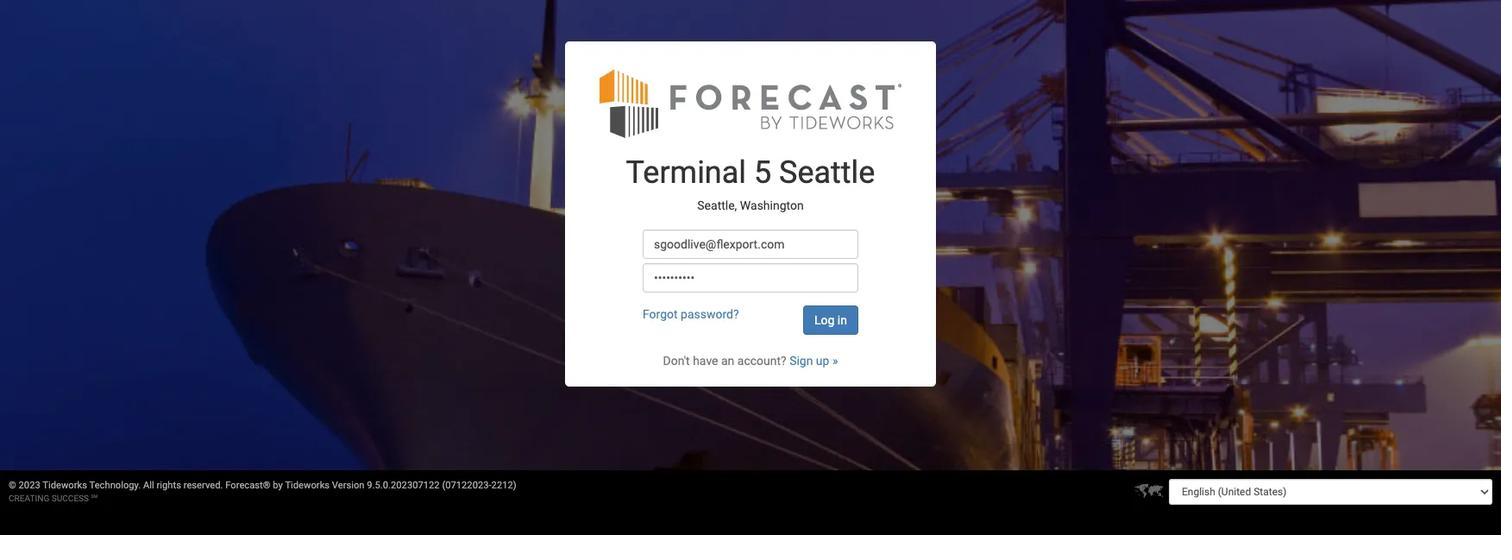 Task type: locate. For each thing, give the bounding box(es) containing it.
account?
[[738, 354, 787, 368]]

© 2023 tideworks technology. all rights reserved. forecast® by tideworks version 9.5.0.202307122 (07122023-2212) creating success ℠
[[9, 480, 517, 503]]

1 horizontal spatial tideworks
[[285, 480, 330, 491]]

1 tideworks from the left
[[43, 480, 87, 491]]

seattle
[[779, 154, 875, 191]]

℠
[[91, 494, 98, 503]]

tideworks right by on the bottom of page
[[285, 480, 330, 491]]

Email or username text field
[[643, 230, 859, 259]]

have
[[693, 354, 718, 368]]

log
[[815, 313, 835, 327]]

5
[[754, 154, 772, 191]]

forecast® by tideworks image
[[600, 67, 902, 139]]

0 horizontal spatial tideworks
[[43, 480, 87, 491]]

log in button
[[803, 305, 859, 335]]

»
[[833, 354, 838, 368]]

forgot password? log in
[[643, 307, 847, 327]]

sign
[[790, 354, 813, 368]]

up
[[816, 354, 830, 368]]

terminal 5 seattle seattle, washington
[[626, 154, 875, 212]]

9.5.0.202307122
[[367, 480, 440, 491]]

don't
[[663, 354, 690, 368]]

tideworks up the success
[[43, 480, 87, 491]]

Password password field
[[643, 263, 859, 293]]

success
[[52, 494, 89, 503]]

tideworks
[[43, 480, 87, 491], [285, 480, 330, 491]]

don't have an account? sign up »
[[663, 354, 838, 368]]



Task type: vqa. For each thing, say whether or not it's contained in the screenshot.
© 2023 Tideworks Technology. All rights reserved.
no



Task type: describe. For each thing, give the bounding box(es) containing it.
version
[[332, 480, 365, 491]]

technology.
[[89, 480, 141, 491]]

rights
[[157, 480, 181, 491]]

2 tideworks from the left
[[285, 480, 330, 491]]

sign up » link
[[790, 354, 838, 368]]

forecast®
[[225, 480, 271, 491]]

terminal
[[626, 154, 747, 191]]

by
[[273, 480, 283, 491]]

creating
[[9, 494, 49, 503]]

password?
[[681, 307, 739, 321]]

an
[[721, 354, 735, 368]]

all
[[143, 480, 154, 491]]

forgot
[[643, 307, 678, 321]]

2212)
[[492, 480, 517, 491]]

©
[[9, 480, 16, 491]]

reserved.
[[184, 480, 223, 491]]

in
[[838, 313, 847, 327]]

2023
[[19, 480, 40, 491]]

forgot password? link
[[643, 307, 739, 321]]

seattle,
[[698, 198, 737, 212]]

washington
[[740, 198, 804, 212]]

(07122023-
[[442, 480, 492, 491]]



